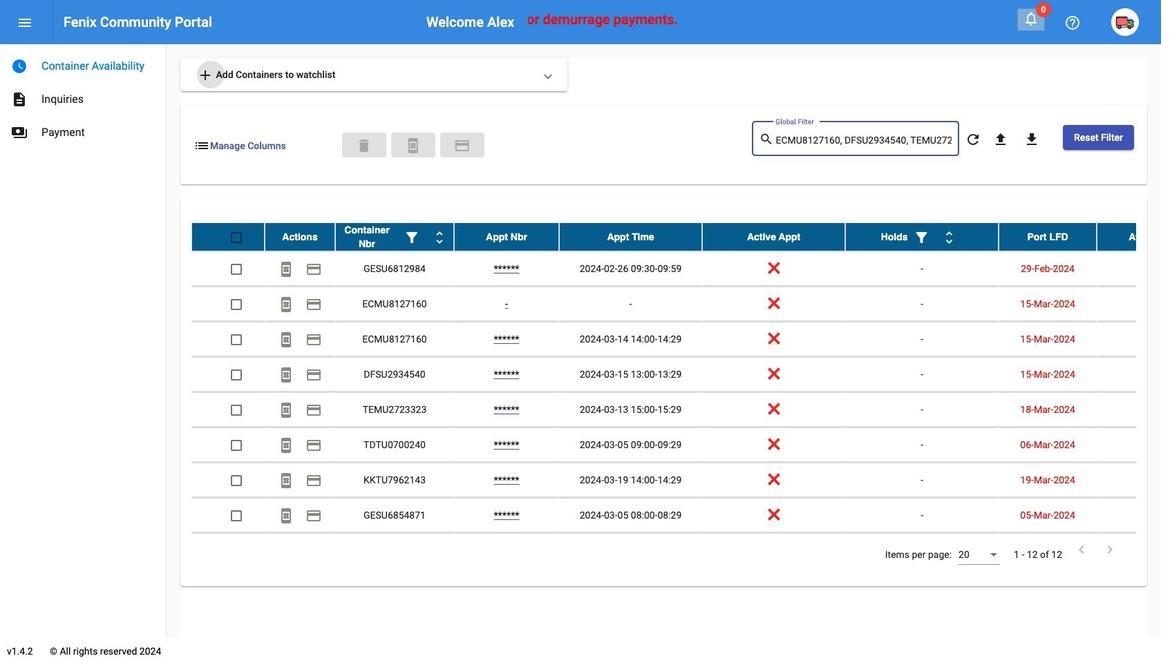 Task type: describe. For each thing, give the bounding box(es) containing it.
9 row from the top
[[192, 499, 1162, 534]]

4 row from the top
[[192, 322, 1162, 358]]

7 row from the top
[[192, 428, 1162, 463]]

6 row from the top
[[192, 393, 1162, 428]]

4 column header from the left
[[559, 223, 703, 251]]

2 row from the top
[[192, 252, 1162, 287]]

7 column header from the left
[[999, 223, 1097, 251]]

8 column header from the left
[[1097, 223, 1162, 251]]



Task type: vqa. For each thing, say whether or not it's contained in the screenshot.
payment button related to CMAU1985415
no



Task type: locate. For each thing, give the bounding box(es) containing it.
5 row from the top
[[192, 358, 1162, 393]]

cell
[[1097, 252, 1162, 286], [1097, 287, 1162, 322], [1097, 322, 1162, 357], [1097, 358, 1162, 392], [1097, 393, 1162, 427], [1097, 428, 1162, 463], [1097, 463, 1162, 498], [1097, 499, 1162, 533], [192, 534, 265, 568], [265, 534, 335, 568], [335, 534, 454, 568], [454, 534, 559, 568], [559, 534, 703, 568], [703, 534, 846, 568], [846, 534, 999, 568], [999, 534, 1097, 568], [1097, 534, 1162, 568]]

3 row from the top
[[192, 287, 1162, 322]]

Global Watchlist Filter field
[[776, 136, 952, 146]]

1 row from the top
[[192, 223, 1162, 252]]

10 row from the top
[[192, 534, 1162, 569]]

no color image
[[1023, 10, 1040, 27], [17, 15, 33, 31], [1065, 15, 1081, 31], [11, 58, 28, 75], [197, 67, 214, 84], [760, 131, 776, 148], [965, 132, 982, 148], [405, 137, 422, 154], [404, 230, 420, 246], [431, 230, 448, 246], [941, 230, 958, 246], [306, 262, 322, 278], [306, 297, 322, 313], [278, 332, 295, 349], [306, 332, 322, 349], [306, 367, 322, 384], [278, 403, 295, 419], [306, 403, 322, 419], [278, 438, 295, 455], [306, 438, 322, 455], [306, 473, 322, 490], [306, 508, 322, 525], [1074, 542, 1090, 559]]

no color image
[[11, 91, 28, 108], [11, 124, 28, 141], [993, 132, 1009, 148], [1024, 132, 1041, 148], [194, 137, 210, 154], [454, 137, 471, 154], [914, 230, 930, 246], [278, 262, 295, 278], [278, 297, 295, 313], [278, 367, 295, 384], [278, 473, 295, 490], [278, 508, 295, 525], [1102, 542, 1119, 559]]

delete image
[[356, 137, 373, 154]]

navigation
[[0, 44, 166, 149]]

1 column header from the left
[[265, 223, 335, 251]]

6 column header from the left
[[846, 223, 999, 251]]

grid
[[192, 223, 1162, 569]]

8 row from the top
[[192, 463, 1162, 499]]

2 column header from the left
[[335, 223, 454, 251]]

column header
[[265, 223, 335, 251], [335, 223, 454, 251], [454, 223, 559, 251], [559, 223, 703, 251], [703, 223, 846, 251], [846, 223, 999, 251], [999, 223, 1097, 251], [1097, 223, 1162, 251]]

3 column header from the left
[[454, 223, 559, 251]]

row
[[192, 223, 1162, 252], [192, 252, 1162, 287], [192, 287, 1162, 322], [192, 322, 1162, 358], [192, 358, 1162, 393], [192, 393, 1162, 428], [192, 428, 1162, 463], [192, 463, 1162, 499], [192, 499, 1162, 534], [192, 534, 1162, 569]]

5 column header from the left
[[703, 223, 846, 251]]



